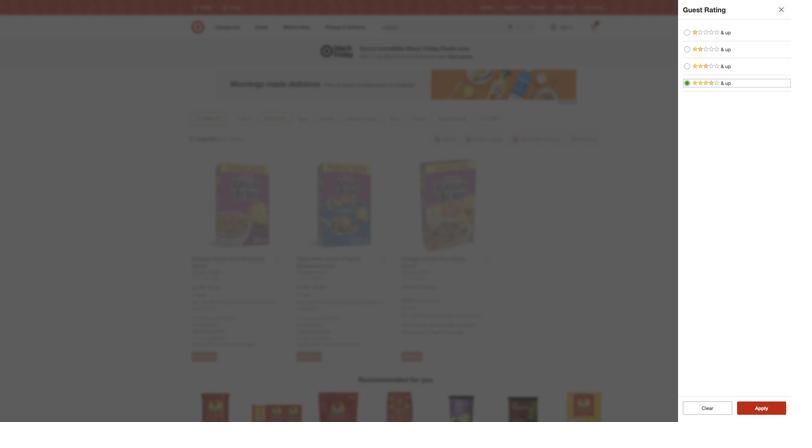 Task type: vqa. For each thing, say whether or not it's contained in the screenshot.
6th CART from the right
no



Task type: locate. For each thing, give the bounding box(es) containing it.
What can we help you find? suggestions appear below search field
[[381, 21, 531, 34]]

0 horizontal spatial orders
[[224, 317, 235, 321]]

$4.29 - $5.29 at pinole
[[192, 285, 220, 297], [297, 285, 325, 297]]

0 horizontal spatial ships
[[200, 317, 209, 321]]

exclusions for 1345
[[193, 329, 214, 334]]

weekly
[[504, 5, 516, 10]]

ships
[[200, 317, 209, 321], [305, 317, 314, 321]]

& up
[[722, 30, 732, 36], [722, 46, 732, 52], [722, 63, 732, 69], [722, 80, 732, 86]]

3
[[190, 134, 194, 143]]

$35 for 1345
[[218, 317, 223, 321]]

within
[[415, 330, 426, 335], [205, 342, 216, 347], [310, 342, 321, 347]]

1
[[597, 21, 599, 25]]

$4.29 - $5.29 at pinole down 1345
[[192, 285, 220, 297]]

only for 1345
[[192, 317, 199, 321]]

only ships with $35 orders free shipping * * exclusions apply. in stock at  pinole ready within 2 hours with pickup
[[192, 317, 254, 347], [297, 317, 359, 347]]

2 exclusions apply. link from the left
[[298, 329, 331, 334]]

1 orders from the left
[[224, 317, 235, 321]]

(
[[415, 299, 416, 304]]

1 apply. from the left
[[215, 329, 226, 334]]

pinole inside $5.29 ( $0.24 /ounce ) at pinole
[[406, 306, 416, 311]]

sun-maid california sun-dried raisins canister – 20oz image
[[191, 392, 240, 423], [191, 392, 240, 423]]

stock for 1345
[[197, 336, 207, 341]]

2 free from the left
[[297, 322, 305, 327]]

free
[[192, 322, 200, 327], [297, 322, 305, 327]]

2 $4.29 from the left
[[297, 285, 309, 291]]

for left you
[[410, 376, 420, 384]]

0 horizontal spatial only ships with $35 orders free shipping * * exclusions apply. in stock at  pinole ready within 2 hours with pickup
[[192, 317, 254, 347]]

ad
[[517, 5, 521, 10]]

at inside $5.29 ( $0.24 /ounce ) at pinole
[[402, 306, 405, 311]]

incredible
[[378, 45, 405, 52]]

2 horizontal spatial pickup
[[452, 330, 464, 335]]

target circle link
[[555, 5, 575, 10]]

1 horizontal spatial only ships with $35 orders free shipping * * exclusions apply. in stock at  pinole ready within 2 hours with pickup
[[297, 317, 359, 347]]

search button
[[527, 21, 541, 35]]

sun-maid california sun-dried raisins - .05oz / 12ct image
[[375, 392, 425, 423], [375, 392, 425, 423]]

only
[[192, 317, 199, 321], [297, 317, 304, 321]]

exclusions
[[193, 329, 214, 334], [298, 329, 319, 334]]

2 exclusions from the left
[[298, 329, 319, 334]]

2 $4.29 - $5.29 at pinole from the left
[[297, 285, 325, 297]]

1 as from the left
[[413, 323, 418, 328]]

sun-maid california golden raisins box - 12oz image
[[560, 392, 609, 423], [560, 392, 609, 423]]

ships for 1283
[[305, 317, 314, 321]]

at
[[192, 293, 195, 297], [297, 293, 300, 297], [402, 306, 405, 311], [208, 336, 212, 341], [313, 336, 317, 341]]

1 stock from the left
[[197, 336, 207, 341]]

stock for 1283
[[302, 336, 312, 341]]

recommended for you
[[359, 376, 433, 384]]

$5.29
[[208, 285, 220, 291], [313, 285, 325, 291], [402, 298, 414, 304]]

1345
[[211, 276, 219, 280]]

find
[[397, 54, 404, 59]]

only ships with $35 orders free shipping * * exclusions apply. in stock at  pinole ready within 2 hours with pickup for 1283
[[297, 317, 359, 347]]

0 horizontal spatial shipping
[[201, 322, 218, 327]]

$4.29
[[192, 285, 204, 291], [297, 285, 309, 291]]

1 horizontal spatial $4.29 - $5.29 at pinole
[[297, 285, 325, 297]]

registry
[[481, 5, 495, 10]]

$35
[[218, 317, 223, 321], [323, 317, 328, 321]]

1 shipping from the left
[[201, 322, 218, 327]]

1 horizontal spatial $4.29
[[297, 285, 309, 291]]

0 horizontal spatial stock
[[197, 336, 207, 341]]

2 stock from the left
[[302, 336, 312, 341]]

you
[[422, 376, 433, 384]]

0 horizontal spatial exclusions
[[193, 329, 214, 334]]

2 orders from the left
[[329, 317, 340, 321]]

start
[[449, 54, 459, 59]]

&
[[722, 30, 725, 36], [722, 46, 725, 52], [394, 54, 396, 59], [722, 63, 725, 69], [722, 80, 725, 86]]

2 horizontal spatial $5.29
[[402, 298, 414, 304]]

1 only from the left
[[192, 317, 199, 321]]

pickup inside get it as soon as 6pm today with shipt ready within 2 hours with pickup
[[452, 330, 464, 335]]

0 horizontal spatial pickup
[[242, 342, 254, 347]]

0 horizontal spatial hours
[[221, 342, 232, 347]]

& for 1st & up option from the bottom of the the guest rating dialog
[[722, 80, 725, 86]]

$4.29 for 1283
[[297, 285, 309, 291]]

1 & up radio from the top
[[685, 30, 691, 36]]

hours
[[431, 330, 441, 335], [221, 342, 232, 347], [326, 342, 337, 347]]

1 horizontal spatial only
[[297, 317, 304, 321]]

shipping
[[201, 322, 218, 327], [306, 322, 323, 327]]

1 horizontal spatial $5.29
[[313, 285, 325, 291]]

1 vertical spatial & up radio
[[685, 80, 691, 86]]

1 horizontal spatial hours
[[326, 342, 337, 347]]

- for 1345
[[205, 285, 207, 291]]

0 vertical spatial & up radio
[[685, 30, 691, 36]]

for left "raisins" at the top of page
[[220, 136, 226, 142]]

only for 1283
[[297, 317, 304, 321]]

2 shipping from the left
[[306, 322, 323, 327]]

exclusions apply. link
[[193, 329, 226, 334], [298, 329, 331, 334]]

3 results for "raisins"
[[190, 134, 245, 143]]

2 & up radio from the top
[[685, 47, 691, 53]]

ebt
[[414, 285, 422, 290]]

ready
[[402, 330, 414, 335], [192, 342, 204, 347], [297, 342, 309, 347]]

$5.29 down 1345
[[208, 285, 220, 291]]

1 exclusions apply. link from the left
[[193, 329, 226, 334]]

1 exclusions from the left
[[193, 329, 214, 334]]

0 horizontal spatial as
[[413, 323, 418, 328]]

free for 1345
[[192, 322, 200, 327]]

4 & up from the top
[[722, 80, 732, 86]]

1 horizontal spatial orders
[[329, 317, 340, 321]]

pinole
[[196, 293, 206, 297], [301, 293, 311, 297], [406, 306, 416, 311], [213, 336, 224, 341], [318, 336, 329, 341]]

for
[[220, 136, 226, 142], [410, 376, 420, 384]]

1 horizontal spatial 2
[[322, 342, 325, 347]]

2 only ships with $35 orders free shipping * * exclusions apply. in stock at  pinole ready within 2 hours with pickup from the left
[[297, 317, 359, 347]]

2 & up from the top
[[722, 46, 732, 52]]

0 horizontal spatial only
[[192, 317, 199, 321]]

shipping for 1283
[[306, 322, 323, 327]]

1 vertical spatial & up radio
[[685, 47, 691, 53]]

& for 1st & up radio from the top
[[722, 30, 725, 36]]

& for 1st & up option from the top
[[722, 63, 725, 69]]

$5.29 down 1283
[[313, 285, 325, 291]]

1 $4.29 from the left
[[192, 285, 204, 291]]

1 $35 from the left
[[218, 317, 223, 321]]

2 for 1345
[[217, 342, 220, 347]]

find stores link
[[585, 5, 603, 10]]

apply.
[[215, 329, 226, 334], [320, 329, 331, 334]]

0 horizontal spatial free
[[192, 322, 200, 327]]

saving
[[460, 54, 473, 59]]

2 for 1283
[[322, 342, 325, 347]]

0 horizontal spatial $5.29
[[208, 285, 220, 291]]

0 horizontal spatial for
[[220, 136, 226, 142]]

1 horizontal spatial exclusions
[[298, 329, 319, 334]]

1 & up radio from the top
[[685, 63, 691, 69]]

in for 1345
[[192, 336, 195, 341]]

in
[[192, 336, 195, 341], [297, 336, 300, 341]]

1 horizontal spatial in
[[297, 336, 300, 341]]

0 horizontal spatial $4.29 - $5.29 at pinole
[[192, 285, 220, 297]]

2 apply. from the left
[[320, 329, 331, 334]]

1 vertical spatial for
[[410, 376, 420, 384]]

stock
[[197, 336, 207, 341], [302, 336, 312, 341]]

1 horizontal spatial within
[[310, 342, 321, 347]]

orders
[[224, 317, 235, 321], [329, 317, 340, 321]]

4 up from the top
[[726, 80, 732, 86]]

find stores
[[585, 5, 603, 10]]

0 horizontal spatial in
[[192, 336, 195, 341]]

as left 6pm
[[429, 323, 434, 328]]

0 horizontal spatial ready
[[192, 342, 204, 347]]

$5.29 inside $5.29 ( $0.24 /ounce ) at pinole
[[402, 298, 414, 304]]

0 horizontal spatial exclusions apply. link
[[193, 329, 226, 334]]

as right it
[[413, 323, 418, 328]]

deals
[[415, 54, 425, 59]]

6pm
[[435, 323, 443, 328]]

rating
[[705, 5, 727, 14]]

black
[[406, 45, 422, 52]]

0 horizontal spatial -
[[205, 285, 207, 291]]

gifts
[[384, 54, 392, 59]]

1 only ships with $35 orders free shipping * * exclusions apply. in stock at  pinole ready within 2 hours with pickup from the left
[[192, 317, 254, 347]]

results
[[195, 134, 218, 143]]

california raisins - 20oz - good & gather™ image
[[437, 392, 486, 423], [437, 392, 486, 423]]

$4.29 - $5.29 at pinole down 1283
[[297, 285, 325, 297]]

exclusions apply. link for 1345
[[193, 329, 226, 334]]

apply. for 1345
[[215, 329, 226, 334]]

1 ships from the left
[[200, 317, 209, 321]]

save
[[360, 54, 370, 59]]

1 horizontal spatial ships
[[305, 317, 314, 321]]

1 free from the left
[[192, 322, 200, 327]]

stores
[[593, 5, 603, 10]]

0 horizontal spatial apply.
[[215, 329, 226, 334]]

up
[[726, 30, 732, 36], [726, 46, 732, 52], [726, 63, 732, 69], [726, 80, 732, 86]]

1 in from the left
[[192, 336, 195, 341]]

*
[[218, 322, 219, 327], [323, 322, 324, 327], [192, 329, 193, 334], [297, 329, 298, 334]]

2 $35 from the left
[[323, 317, 328, 321]]

2 & up radio from the top
[[685, 80, 691, 86]]

0 horizontal spatial 2
[[217, 342, 220, 347]]

1 $4.29 - $5.29 at pinole from the left
[[192, 285, 220, 297]]

0 horizontal spatial within
[[205, 342, 216, 347]]

2 ships from the left
[[305, 317, 314, 321]]

as
[[413, 323, 418, 328], [429, 323, 434, 328]]

it
[[410, 323, 412, 328]]

1 horizontal spatial exclusions apply. link
[[298, 329, 331, 334]]

)
[[439, 299, 440, 304]]

score incredible black friday deals now save on top gifts & find new deals each week. start saving
[[360, 45, 473, 59]]

1283 link
[[297, 276, 390, 281]]

orders for 1283
[[329, 317, 340, 321]]

search
[[527, 25, 541, 31]]

1 - from the left
[[205, 285, 207, 291]]

& up radio
[[685, 63, 691, 69], [685, 80, 691, 86]]

1 horizontal spatial ready
[[297, 342, 309, 347]]

2 horizontal spatial 2
[[427, 330, 430, 335]]

1 horizontal spatial -
[[310, 285, 312, 291]]

weekly ad link
[[504, 5, 521, 10]]

pickup
[[452, 330, 464, 335], [242, 342, 254, 347], [347, 342, 359, 347]]

find
[[585, 5, 592, 10]]

1 link
[[588, 21, 601, 34]]

organic thompson raisins - 12oz - good & gather™ image
[[499, 392, 548, 423], [499, 392, 548, 423]]

& up radio
[[685, 30, 691, 36], [685, 47, 691, 53]]

2 - from the left
[[310, 285, 312, 291]]

1 up from the top
[[726, 30, 732, 36]]

0 vertical spatial & up radio
[[685, 63, 691, 69]]

2 only from the left
[[297, 317, 304, 321]]

ready for 1345
[[192, 342, 204, 347]]

1 horizontal spatial $35
[[323, 317, 328, 321]]

in for 1283
[[297, 336, 300, 341]]

0 horizontal spatial $4.29
[[192, 285, 204, 291]]

weekly ad
[[504, 5, 521, 10]]

2 horizontal spatial hours
[[431, 330, 441, 335]]

1 horizontal spatial stock
[[302, 336, 312, 341]]

hours for 1345
[[221, 342, 232, 347]]

sun-maid california sun-dried raisins - 1oz / 6ct image
[[252, 392, 302, 423], [252, 392, 302, 423]]

2
[[427, 330, 430, 335], [217, 342, 220, 347], [322, 342, 325, 347]]

guest rating dialog
[[679, 0, 792, 423]]

$5.29 for 1283
[[313, 285, 325, 291]]

1 horizontal spatial apply.
[[320, 329, 331, 334]]

2 horizontal spatial within
[[415, 330, 426, 335]]

shipt
[[465, 323, 475, 328]]

0 vertical spatial for
[[220, 136, 226, 142]]

1 horizontal spatial shipping
[[306, 322, 323, 327]]

guest rating
[[684, 5, 727, 14]]

1 horizontal spatial free
[[297, 322, 305, 327]]

free for 1283
[[297, 322, 305, 327]]

exclusions apply. link for 1283
[[298, 329, 331, 334]]

1283
[[316, 276, 324, 280]]

pickup for 1283
[[347, 342, 359, 347]]

1 horizontal spatial as
[[429, 323, 434, 328]]

2 in from the left
[[297, 336, 300, 341]]

eligible
[[423, 285, 437, 290]]

sun-maid natural california raisins resealable bag -10oz image
[[314, 392, 363, 423], [314, 392, 363, 423]]

3 up from the top
[[726, 63, 732, 69]]

1 horizontal spatial pickup
[[347, 342, 359, 347]]

0 horizontal spatial $35
[[218, 317, 223, 321]]

2 horizontal spatial ready
[[402, 330, 414, 335]]

$5.29 left (
[[402, 298, 414, 304]]

target
[[555, 5, 565, 10]]

with
[[210, 317, 217, 321], [315, 317, 322, 321], [456, 323, 464, 328], [443, 330, 450, 335], [233, 342, 241, 347], [338, 342, 346, 347]]



Task type: describe. For each thing, give the bounding box(es) containing it.
get
[[402, 323, 409, 328]]

$4.29 - $5.29 at pinole for 1345
[[192, 285, 220, 297]]

ready inside get it as soon as 6pm today with shipt ready within 2 hours with pickup
[[402, 330, 414, 335]]

shipping for 1345
[[201, 322, 218, 327]]

guest
[[684, 5, 703, 14]]

$4.29 for 1345
[[192, 285, 204, 291]]

hours for 1283
[[326, 342, 337, 347]]

target circle
[[555, 5, 575, 10]]

snap
[[402, 285, 413, 290]]

2 up from the top
[[726, 46, 732, 52]]

score
[[360, 45, 376, 52]]

1 & up from the top
[[722, 30, 732, 36]]

week.
[[436, 54, 447, 59]]

sponsored
[[559, 100, 577, 105]]

$5.29 ( $0.24 /ounce ) at pinole
[[402, 298, 440, 311]]

new
[[406, 54, 413, 59]]

today
[[445, 323, 455, 328]]

hours inside get it as soon as 6pm today with shipt ready within 2 hours with pickup
[[431, 330, 441, 335]]

- for 1283
[[310, 285, 312, 291]]

1345 link
[[192, 276, 285, 281]]

apply
[[756, 406, 769, 412]]

$4.29 - $5.29 at pinole for 1283
[[297, 285, 325, 297]]

registry link
[[481, 5, 495, 10]]

apply. for 1283
[[320, 329, 331, 334]]

get it as soon as 6pm today with shipt ready within 2 hours with pickup
[[402, 323, 475, 335]]

within for 1345
[[205, 342, 216, 347]]

within inside get it as soon as 6pm today with shipt ready within 2 hours with pickup
[[415, 330, 426, 335]]

clear
[[703, 406, 714, 412]]

for inside 3 results for "raisins"
[[220, 136, 226, 142]]

/ounce
[[426, 299, 439, 304]]

$0.24
[[416, 299, 426, 304]]

redcard
[[531, 5, 546, 10]]

redcard link
[[531, 5, 546, 10]]

3 & up from the top
[[722, 63, 732, 69]]

recommended
[[359, 376, 409, 384]]

apply button
[[738, 402, 787, 415]]

orders for 1345
[[224, 317, 235, 321]]

only ships with $35 orders free shipping * * exclusions apply. in stock at  pinole ready within 2 hours with pickup for 1345
[[192, 317, 254, 347]]

pickup for 1345
[[242, 342, 254, 347]]

circle
[[566, 5, 575, 10]]

exclusions for 1283
[[298, 329, 319, 334]]

now
[[458, 45, 470, 52]]

2 inside get it as soon as 6pm today with shipt ready within 2 hours with pickup
[[427, 330, 430, 335]]

& for second & up radio from the top
[[722, 46, 725, 52]]

friday
[[423, 45, 440, 52]]

snap ebt eligible
[[402, 285, 437, 290]]

clear button
[[684, 402, 733, 415]]

advertisement region
[[215, 70, 577, 100]]

top
[[377, 54, 383, 59]]

ready for 1283
[[297, 342, 309, 347]]

deals
[[441, 45, 457, 52]]

soon
[[419, 323, 428, 328]]

within for 1283
[[310, 342, 321, 347]]

59
[[421, 276, 425, 280]]

2 as from the left
[[429, 323, 434, 328]]

& inside score incredible black friday deals now save on top gifts & find new deals each week. start saving
[[394, 54, 396, 59]]

"raisins"
[[227, 136, 245, 142]]

$5.29 for 1345
[[208, 285, 220, 291]]

on
[[371, 54, 376, 59]]

each
[[426, 54, 435, 59]]

59 link
[[402, 276, 495, 281]]

1 horizontal spatial for
[[410, 376, 420, 384]]

$35 for 1283
[[323, 317, 328, 321]]

ships for 1345
[[200, 317, 209, 321]]



